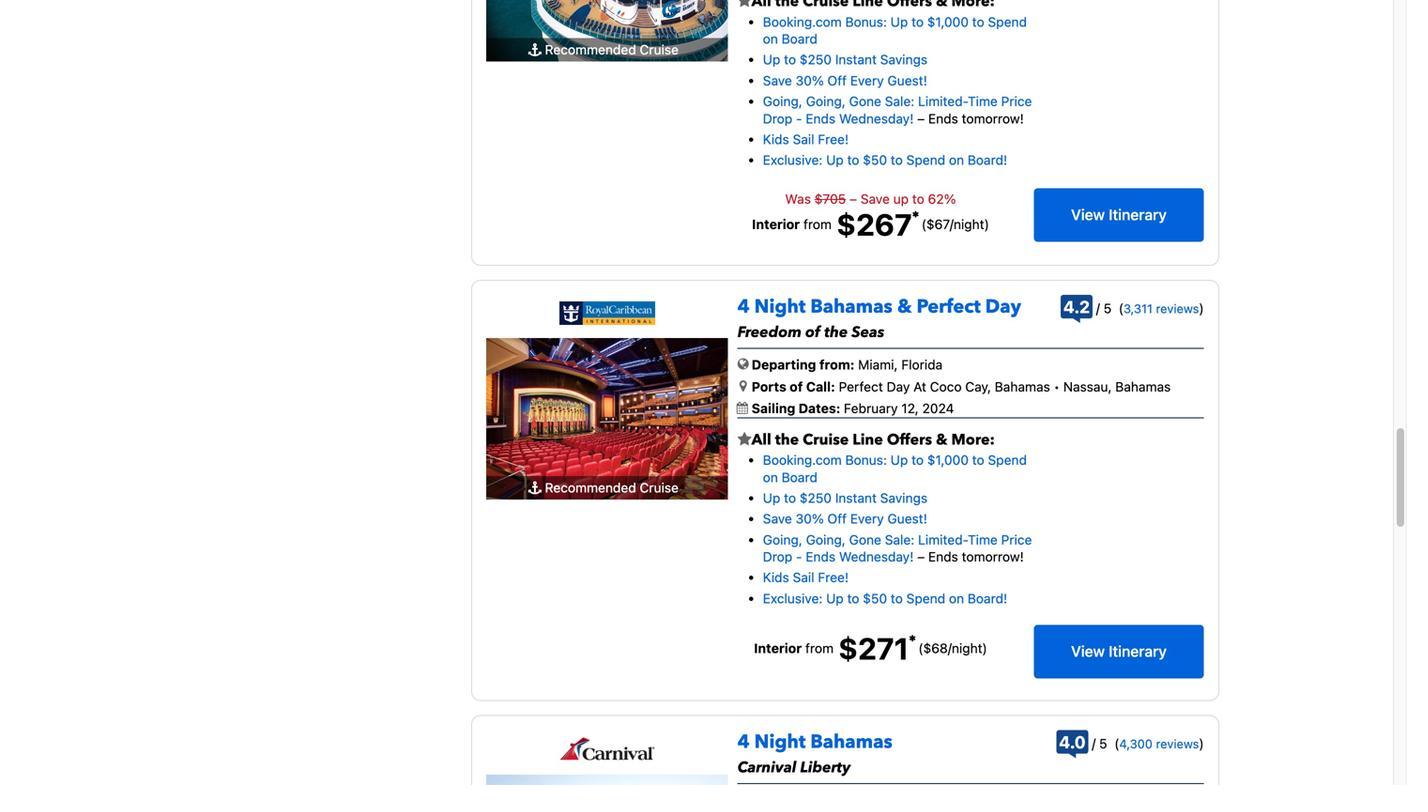 Task type: vqa. For each thing, say whether or not it's contained in the screenshot.
first $1,000 from the bottom
yes



Task type: describe. For each thing, give the bounding box(es) containing it.
ends up ($68 / night)
[[929, 549, 959, 565]]

save 30% off every guest! link for second 'booking.com bonus: up to $1,000 to spend on board' link from the top of the page
[[763, 511, 928, 527]]

sailing dates:
[[752, 401, 844, 416]]

sale: for save 30% off every guest! link related to 2nd 'booking.com bonus: up to $1,000 to spend on board' link from the bottom
[[885, 94, 915, 109]]

5 for 4 night bahamas & perfect day
[[1104, 300, 1112, 316]]

miami,
[[859, 357, 898, 373]]

cruise for the liberty of the seas 'image'
[[640, 42, 679, 57]]

0 horizontal spatial perfect
[[839, 379, 884, 394]]

2 star image from the top
[[738, 432, 752, 447]]

2024
[[923, 401, 955, 416]]

view for first the view itinerary link from the bottom
[[1072, 643, 1106, 660]]

ports of call:
[[752, 379, 836, 394]]

5 for 4 night bahamas
[[1100, 736, 1108, 751]]

anchor image for the liberty of the seas 'image'
[[529, 43, 542, 56]]

line
[[853, 429, 884, 450]]

view for 1st the view itinerary link
[[1072, 206, 1106, 224]]

perfect inside 4 night bahamas & perfect day freedom of the seas
[[917, 294, 981, 320]]

kids for going, going, gone sale: limited-time price drop - ends wednesday! link corresponding to save 30% off every guest! link associated with second 'booking.com bonus: up to $1,000 to spend on board' link from the top of the page kids sail free! link
[[763, 570, 790, 585]]

instant for going, going, gone sale: limited-time price drop - ends wednesday! link corresponding to save 30% off every guest! link associated with second 'booking.com bonus: up to $1,000 to spend on board' link from the top of the page kids sail free! link
[[836, 490, 877, 506]]

1 vertical spatial –
[[850, 191, 858, 207]]

1 vertical spatial the
[[776, 429, 799, 450]]

was $705 – save up to 62%
[[786, 191, 957, 207]]

4.2 / 5 ( 3,311 reviews )
[[1064, 297, 1205, 317]]

4 for carnival
[[738, 729, 750, 755]]

instant for save 30% off every guest! link related to 2nd 'booking.com bonus: up to $1,000 to spend on board' link from the bottom going, going, gone sale: limited-time price drop - ends wednesday! link kids sail free! link
[[836, 52, 877, 67]]

30% for second 'booking.com bonus: up to $1,000 to spend on board' link from the top of the page
[[796, 511, 824, 527]]

limited- for save 30% off every guest! link associated with second 'booking.com bonus: up to $1,000 to spend on board' link from the top of the page
[[919, 532, 968, 547]]

from for $271
[[806, 641, 834, 656]]

($67
[[922, 216, 950, 232]]

bahamas inside 4 night bahamas carnival liberty
[[811, 729, 893, 755]]

4.0 / 5 ( 4,300 reviews )
[[1060, 732, 1205, 752]]

every for save 30% off every guest! link related to 2nd 'booking.com bonus: up to $1,000 to spend on board' link from the bottom going, going, gone sale: limited-time price drop - ends wednesday! link kids sail free! link
[[851, 73, 884, 88]]

perfect day at coco cay, bahamas • nassau, bahamas
[[839, 379, 1172, 394]]

up to $250 instant savings link for going, going, gone sale: limited-time price drop - ends wednesday! link corresponding to save 30% off every guest! link associated with second 'booking.com bonus: up to $1,000 to spend on board' link from the top of the page kids sail free! link
[[763, 490, 928, 506]]

1 vertical spatial &
[[936, 429, 948, 450]]

reviews for 4 night bahamas & perfect day
[[1157, 301, 1200, 315]]

price for second 'booking.com bonus: up to $1,000 to spend on board' link from the top of the page
[[1002, 532, 1033, 547]]

all the cruise line offers & more:
[[752, 429, 995, 450]]

recommended for 'anchor' icon corresponding to the liberty of the seas 'image'
[[545, 42, 637, 57]]

1 view itinerary link from the top
[[1034, 188, 1205, 242]]

– ends tomorrow! for save 30% off every guest! link related to 2nd 'booking.com bonus: up to $1,000 to spend on board' link from the bottom
[[914, 111, 1024, 126]]

up
[[894, 191, 909, 207]]

ends up interior from $271
[[806, 549, 836, 565]]

0 horizontal spatial day
[[887, 379, 910, 394]]

- for save 30% off every guest! link related to 2nd 'booking.com bonus: up to $1,000 to spend on board' link from the bottom going, going, gone sale: limited-time price drop - ends wednesday! link
[[797, 111, 803, 126]]

$1,000 for save 30% off every guest! link related to 2nd 'booking.com bonus: up to $1,000 to spend on board' link from the bottom
[[928, 14, 969, 29]]

exclusive: for exclusive: up to $50 to spend on board! link for save 30% off every guest! link related to 2nd 'booking.com bonus: up to $1,000 to spend on board' link from the bottom going, going, gone sale: limited-time price drop - ends wednesday! link kids sail free! link
[[763, 152, 823, 168]]

dates:
[[799, 401, 841, 416]]

at
[[914, 379, 927, 394]]

1 going, going, gone sale: limited-time price drop - ends wednesday! from the top
[[763, 94, 1033, 126]]

$705
[[815, 191, 846, 207]]

time for save 30% off every guest! link related to 2nd 'booking.com bonus: up to $1,000 to spend on board' link from the bottom going, going, gone sale: limited-time price drop - ends wednesday! link
[[968, 94, 998, 109]]

bahamas right nassau,
[[1116, 379, 1172, 394]]

departing
[[752, 357, 817, 373]]

florida
[[902, 357, 943, 373]]

- for going, going, gone sale: limited-time price drop - ends wednesday! link corresponding to save 30% off every guest! link associated with second 'booking.com bonus: up to $1,000 to spend on board' link from the top of the page
[[797, 549, 803, 565]]

booking.com for 2nd 'booking.com bonus: up to $1,000 to spend on board' link from the bottom
[[763, 14, 842, 29]]

1 view itinerary from the top
[[1072, 206, 1168, 224]]

ends up 62%
[[929, 111, 959, 126]]

($67 / night)
[[922, 216, 990, 232]]

asterisk image
[[910, 634, 917, 642]]

kids sail free! exclusive: up to $50 to spend on board! for going, going, gone sale: limited-time price drop - ends wednesday! link corresponding to save 30% off every guest! link associated with second 'booking.com bonus: up to $1,000 to spend on board' link from the top of the page kids sail free! link
[[763, 570, 1008, 606]]

royal caribbean image
[[560, 301, 655, 325]]

interior from $271
[[754, 631, 910, 666]]

exclusive: up to $50 to spend on board! link for going, going, gone sale: limited-time price drop - ends wednesday! link corresponding to save 30% off every guest! link associated with second 'booking.com bonus: up to $1,000 to spend on board' link from the top of the page kids sail free! link
[[763, 591, 1008, 606]]

free! for save 30% off every guest! link related to 2nd 'booking.com bonus: up to $1,000 to spend on board' link from the bottom going, going, gone sale: limited-time price drop - ends wednesday! link kids sail free! link
[[818, 131, 849, 147]]

($68 / night)
[[919, 641, 988, 656]]

price for 2nd 'booking.com bonus: up to $1,000 to spend on board' link from the bottom
[[1002, 94, 1033, 109]]

1 vertical spatial save
[[861, 191, 890, 207]]

interior for $271
[[754, 641, 802, 656]]

4.0
[[1060, 732, 1086, 752]]

$267
[[837, 207, 913, 242]]

recommended for 'anchor' icon for freedom of the seas image
[[545, 480, 637, 496]]

bonus: for save 30% off every guest! link associated with second 'booking.com bonus: up to $1,000 to spend on board' link from the top of the page
[[846, 452, 888, 468]]

4,300 reviews link
[[1120, 737, 1200, 751]]

more:
[[952, 429, 995, 450]]

offers
[[887, 429, 933, 450]]

going, going, gone sale: limited-time price drop - ends wednesday! link for save 30% off every guest! link associated with second 'booking.com bonus: up to $1,000 to spend on board' link from the top of the page
[[763, 532, 1033, 565]]

$250 for second 'booking.com bonus: up to $1,000 to spend on board' link from the top of the page
[[800, 490, 832, 506]]

62%
[[929, 191, 957, 207]]

ports
[[752, 379, 787, 394]]

time for going, going, gone sale: limited-time price drop - ends wednesday! link corresponding to save 30% off every guest! link associated with second 'booking.com bonus: up to $1,000 to spend on board' link from the top of the page
[[968, 532, 998, 547]]

tomorrow! for save 30% off every guest! link related to 2nd 'booking.com bonus: up to $1,000 to spend on board' link from the bottom going, going, gone sale: limited-time price drop - ends wednesday! link
[[962, 111, 1024, 126]]

) for 4 night bahamas
[[1200, 736, 1205, 751]]

•
[[1054, 379, 1060, 394]]

4,300
[[1120, 737, 1153, 751]]

($68
[[919, 641, 948, 656]]

) for 4 night bahamas & perfect day
[[1200, 300, 1205, 316]]

freedom of the seas image
[[487, 338, 729, 500]]

board for 2nd 'booking.com bonus: up to $1,000 to spend on board' link from the bottom
[[782, 31, 818, 47]]

/ for 4.2
[[1097, 300, 1101, 316]]

night) for $267
[[954, 216, 990, 232]]



Task type: locate. For each thing, give the bounding box(es) containing it.
1 vertical spatial every
[[851, 511, 884, 527]]

free! for going, going, gone sale: limited-time price drop - ends wednesday! link corresponding to save 30% off every guest! link associated with second 'booking.com bonus: up to $1,000 to spend on board' link from the top of the page kids sail free! link
[[818, 570, 849, 585]]

30% for 2nd 'booking.com bonus: up to $1,000 to spend on board' link from the bottom
[[796, 73, 824, 88]]

$50 up $271
[[863, 591, 888, 606]]

booking.com
[[763, 14, 842, 29], [763, 452, 842, 468]]

1 horizontal spatial &
[[936, 429, 948, 450]]

view up '4.2'
[[1072, 206, 1106, 224]]

board! for save 30% off every guest! link related to 2nd 'booking.com bonus: up to $1,000 to spend on board' link from the bottom going, going, gone sale: limited-time price drop - ends wednesday! link
[[968, 152, 1008, 168]]

spend
[[989, 14, 1028, 29], [907, 152, 946, 168], [989, 452, 1028, 468], [907, 591, 946, 606]]

bahamas up seas
[[811, 294, 893, 320]]

cay,
[[966, 379, 992, 394]]

1 vertical spatial save 30% off every guest! link
[[763, 511, 928, 527]]

savings for save 30% off every guest! link associated with second 'booking.com bonus: up to $1,000 to spend on board' link from the top of the page
[[881, 490, 928, 506]]

2 booking.com from the top
[[763, 452, 842, 468]]

2 – ends tomorrow! from the top
[[914, 549, 1024, 565]]

0 horizontal spatial of
[[790, 379, 803, 394]]

liberty
[[801, 757, 851, 778]]

board for second 'booking.com bonus: up to $1,000 to spend on board' link from the top of the page
[[782, 469, 818, 485]]

1 view from the top
[[1072, 206, 1106, 224]]

recommended cruise for 'anchor' icon corresponding to the liberty of the seas 'image'
[[545, 42, 679, 57]]

0 vertical spatial night)
[[954, 216, 990, 232]]

0 vertical spatial cruise
[[640, 42, 679, 57]]

1 instant from the top
[[836, 52, 877, 67]]

$50 up was $705 – save up to 62% on the right top of page
[[863, 152, 888, 168]]

2 drop from the top
[[763, 549, 793, 565]]

1 vertical spatial instant
[[836, 490, 877, 506]]

1 vertical spatial itinerary
[[1109, 643, 1168, 660]]

tomorrow!
[[962, 111, 1024, 126], [962, 549, 1024, 565]]

1 kids sail free! exclusive: up to $50 to spend on board! from the top
[[763, 131, 1008, 168]]

night for &
[[755, 294, 806, 320]]

5 inside 4.2 / 5 ( 3,311 reviews )
[[1104, 300, 1112, 316]]

from:
[[820, 357, 855, 373]]

of up "sailing dates:"
[[790, 379, 803, 394]]

night up freedom
[[755, 294, 806, 320]]

1 vertical spatial price
[[1002, 532, 1033, 547]]

1 wednesday! from the top
[[840, 111, 914, 126]]

1 free! from the top
[[818, 131, 849, 147]]

2 itinerary from the top
[[1109, 643, 1168, 660]]

interior inside interior from $267
[[752, 216, 800, 232]]

4 up freedom
[[738, 294, 750, 320]]

february
[[844, 401, 898, 416]]

0 vertical spatial itinerary
[[1109, 206, 1168, 224]]

going, going, gone sale: limited-time price drop - ends wednesday!
[[763, 94, 1033, 126], [763, 532, 1033, 565]]

limited-
[[919, 94, 968, 109], [919, 532, 968, 547]]

1 vertical spatial 5
[[1100, 736, 1108, 751]]

) inside 4.2 / 5 ( 3,311 reviews )
[[1200, 300, 1205, 316]]

save 30% off every guest! link for 2nd 'booking.com bonus: up to $1,000 to spend on board' link from the bottom
[[763, 73, 928, 88]]

$50 for going, going, gone sale: limited-time price drop - ends wednesday! link corresponding to save 30% off every guest! link associated with second 'booking.com bonus: up to $1,000 to spend on board' link from the top of the page kids sail free! link
[[863, 591, 888, 606]]

1 vertical spatial board!
[[968, 591, 1008, 606]]

1 sail from the top
[[793, 131, 815, 147]]

-
[[797, 111, 803, 126], [797, 549, 803, 565]]

1 sale: from the top
[[885, 94, 915, 109]]

0 vertical spatial board!
[[968, 152, 1008, 168]]

exclusive: up to $50 to spend on board! link up asterisk image
[[763, 591, 1008, 606]]

0 vertical spatial anchor image
[[529, 43, 542, 56]]

savings for save 30% off every guest! link related to 2nd 'booking.com bonus: up to $1,000 to spend on board' link from the bottom
[[881, 52, 928, 67]]

view
[[1072, 206, 1106, 224], [1072, 643, 1106, 660]]

reviews inside 4.2 / 5 ( 3,311 reviews )
[[1157, 301, 1200, 315]]

0 vertical spatial perfect
[[917, 294, 981, 320]]

2 instant from the top
[[836, 490, 877, 506]]

– for 2nd 'booking.com bonus: up to $1,000 to spend on board' link from the bottom
[[918, 111, 925, 126]]

$50
[[863, 152, 888, 168], [863, 591, 888, 606]]

night
[[755, 294, 806, 320], [755, 729, 806, 755]]

1 - from the top
[[797, 111, 803, 126]]

1 going, going, gone sale: limited-time price drop - ends wednesday! link from the top
[[763, 94, 1033, 126]]

1 vertical spatial -
[[797, 549, 803, 565]]

$1,000 for save 30% off every guest! link associated with second 'booking.com bonus: up to $1,000 to spend on board' link from the top of the page
[[928, 452, 969, 468]]

recommended
[[545, 42, 637, 57], [545, 480, 637, 496]]

1 vertical spatial )
[[1200, 736, 1205, 751]]

booking.com for second 'booking.com bonus: up to $1,000 to spend on board' link from the top of the page
[[763, 452, 842, 468]]

2 view itinerary link from the top
[[1034, 625, 1205, 679]]

2 recommended from the top
[[545, 480, 637, 496]]

sale: for save 30% off every guest! link associated with second 'booking.com bonus: up to $1,000 to spend on board' link from the top of the page
[[885, 532, 915, 547]]

2 bonus: from the top
[[846, 452, 888, 468]]

2 booking.com bonus: up to $1,000 to spend on board up to $250 instant savings save 30% off every guest! from the top
[[763, 452, 1028, 527]]

1 vertical spatial day
[[887, 379, 910, 394]]

the inside 4 night bahamas & perfect day freedom of the seas
[[825, 322, 848, 343]]

kids sail free! link for going, going, gone sale: limited-time price drop - ends wednesday! link corresponding to save 30% off every guest! link associated with second 'booking.com bonus: up to $1,000 to spend on board' link from the top of the page
[[763, 570, 849, 585]]

kids sail free! link up interior from $271
[[763, 570, 849, 585]]

night up carnival
[[755, 729, 806, 755]]

itinerary
[[1109, 206, 1168, 224], [1109, 643, 1168, 660]]

1 vertical spatial exclusive:
[[763, 591, 823, 606]]

board! for going, going, gone sale: limited-time price drop - ends wednesday! link corresponding to save 30% off every guest! link associated with second 'booking.com bonus: up to $1,000 to spend on board' link from the top of the page
[[968, 591, 1008, 606]]

map marker image
[[740, 379, 747, 392]]

free! up $705
[[818, 131, 849, 147]]

0 vertical spatial gone
[[850, 94, 882, 109]]

the left seas
[[825, 322, 848, 343]]

2 sail from the top
[[793, 570, 815, 585]]

1 exclusive: up to $50 to spend on board! link from the top
[[763, 152, 1008, 168]]

view itinerary link up 4.0 / 5 ( 4,300 reviews )
[[1034, 625, 1205, 679]]

bahamas
[[811, 294, 893, 320], [995, 379, 1051, 394], [1116, 379, 1172, 394], [811, 729, 893, 755]]

of up from:
[[806, 322, 821, 343]]

/ for 4.0
[[1093, 736, 1096, 751]]

$271
[[839, 631, 910, 666]]

$1,000
[[928, 14, 969, 29], [928, 452, 969, 468]]

sail
[[793, 131, 815, 147], [793, 570, 815, 585]]

gone for save 30% off every guest! link related to 2nd 'booking.com bonus: up to $1,000 to spend on board' link from the bottom going, going, gone sale: limited-time price drop - ends wednesday! link kids sail free! link
[[850, 94, 882, 109]]

interior inside interior from $271
[[754, 641, 802, 656]]

sailing
[[752, 401, 796, 416]]

board! up the ($67 / night)
[[968, 152, 1008, 168]]

1 night from the top
[[755, 294, 806, 320]]

star image
[[738, 0, 752, 8], [738, 432, 752, 447]]

1 time from the top
[[968, 94, 998, 109]]

)
[[1200, 300, 1205, 316], [1200, 736, 1205, 751]]

0 vertical spatial going, going, gone sale: limited-time price drop - ends wednesday!
[[763, 94, 1033, 126]]

0 vertical spatial guest!
[[888, 73, 928, 88]]

/ down 62%
[[950, 216, 954, 232]]

2 vertical spatial save
[[763, 511, 793, 527]]

2 kids sail free! exclusive: up to $50 to spend on board! from the top
[[763, 570, 1008, 606]]

gone
[[850, 94, 882, 109], [850, 532, 882, 547]]

wednesday! for save 30% off every guest! link related to 2nd 'booking.com bonus: up to $1,000 to spend on board' link from the bottom going, going, gone sale: limited-time price drop - ends wednesday! link kids sail free! link
[[840, 111, 914, 126]]

carnival liberty image
[[487, 775, 729, 785]]

2 up to $250 instant savings link from the top
[[763, 490, 928, 506]]

exclusive:
[[763, 152, 823, 168], [763, 591, 823, 606]]

1 vertical spatial night
[[755, 729, 806, 755]]

2 board from the top
[[782, 469, 818, 485]]

2 limited- from the top
[[919, 532, 968, 547]]

2 board! from the top
[[968, 591, 1008, 606]]

– ends tomorrow!
[[914, 111, 1024, 126], [914, 549, 1024, 565]]

0 vertical spatial booking.com bonus: up to $1,000 to spend on board link
[[763, 14, 1028, 47]]

liberty of the seas image
[[487, 0, 729, 61]]

day left '4.2'
[[986, 294, 1022, 320]]

1 exclusive: from the top
[[763, 152, 823, 168]]

limited- for save 30% off every guest! link related to 2nd 'booking.com bonus: up to $1,000 to spend on board' link from the bottom
[[919, 94, 968, 109]]

drop for save 30% off every guest! link related to 2nd 'booking.com bonus: up to $1,000 to spend on board' link from the bottom going, going, gone sale: limited-time price drop - ends wednesday! link
[[763, 111, 793, 126]]

kids sail free! exclusive: up to $50 to spend on board! up was $705 – save up to 62% on the right top of page
[[763, 131, 1008, 168]]

0 horizontal spatial &
[[898, 294, 912, 320]]

kids sail free! link for save 30% off every guest! link related to 2nd 'booking.com bonus: up to $1,000 to spend on board' link from the bottom going, going, gone sale: limited-time price drop - ends wednesday! link
[[763, 131, 849, 147]]

kids for save 30% off every guest! link related to 2nd 'booking.com bonus: up to $1,000 to spend on board' link from the bottom going, going, gone sale: limited-time price drop - ends wednesday! link kids sail free! link
[[763, 131, 790, 147]]

2 kids from the top
[[763, 570, 790, 585]]

bonus: for save 30% off every guest! link related to 2nd 'booking.com bonus: up to $1,000 to spend on board' link from the bottom
[[846, 14, 888, 29]]

1 off from the top
[[828, 73, 847, 88]]

1 vertical spatial view itinerary
[[1072, 643, 1168, 660]]

1 vertical spatial guest!
[[888, 511, 928, 527]]

of inside 4 night bahamas & perfect day freedom of the seas
[[806, 322, 821, 343]]

/ for ($67
[[950, 216, 954, 232]]

0 vertical spatial instant
[[836, 52, 877, 67]]

drop for going, going, gone sale: limited-time price drop - ends wednesday! link corresponding to save 30% off every guest! link associated with second 'booking.com bonus: up to $1,000 to spend on board' link from the top of the page
[[763, 549, 793, 565]]

&
[[898, 294, 912, 320], [936, 429, 948, 450]]

wednesday!
[[840, 111, 914, 126], [840, 549, 914, 565]]

exclusive: up to $50 to spend on board! link
[[763, 152, 1008, 168], [763, 591, 1008, 606]]

/
[[950, 216, 954, 232], [1097, 300, 1101, 316], [948, 641, 952, 656], [1093, 736, 1096, 751]]

0 vertical spatial kids sail free! link
[[763, 131, 849, 147]]

1 vertical spatial 4
[[738, 729, 750, 755]]

2 savings from the top
[[881, 490, 928, 506]]

1 vertical spatial booking.com bonus: up to $1,000 to spend on board link
[[763, 452, 1028, 485]]

0 vertical spatial wednesday!
[[840, 111, 914, 126]]

1 horizontal spatial perfect
[[917, 294, 981, 320]]

2 vertical spatial –
[[918, 549, 925, 565]]

perfect up florida
[[917, 294, 981, 320]]

instant
[[836, 52, 877, 67], [836, 490, 877, 506]]

$250 for 2nd 'booking.com bonus: up to $1,000 to spend on board' link from the bottom
[[800, 52, 832, 67]]

from inside interior from $271
[[806, 641, 834, 656]]

2 kids sail free! link from the top
[[763, 570, 849, 585]]

going, going, gone sale: limited-time price drop - ends wednesday! link up the up
[[763, 94, 1033, 126]]

booking.com bonus: up to $1,000 to spend on board up to $250 instant savings save 30% off every guest! for save 30% off every guest! link associated with second 'booking.com bonus: up to $1,000 to spend on board' link from the top of the page
[[763, 452, 1028, 527]]

0 vertical spatial booking.com
[[763, 14, 842, 29]]

save for 2nd 'booking.com bonus: up to $1,000 to spend on board' link from the bottom
[[763, 73, 793, 88]]

– ends tomorrow! for save 30% off every guest! link associated with second 'booking.com bonus: up to $1,000 to spend on board' link from the top of the page
[[914, 549, 1024, 565]]

1 vertical spatial view
[[1072, 643, 1106, 660]]

wednesday! up asterisk image
[[840, 549, 914, 565]]

interior
[[752, 216, 800, 232], [754, 641, 802, 656]]

itinerary up 4.0 / 5 ( 4,300 reviews )
[[1109, 643, 1168, 660]]

recommended cruise
[[545, 42, 679, 57], [545, 480, 679, 496]]

cruise for freedom of the seas image
[[640, 480, 679, 496]]

1 vertical spatial of
[[790, 379, 803, 394]]

kids sail free! exclusive: up to $50 to spend on board! up asterisk image
[[763, 570, 1008, 606]]

tomorrow! for going, going, gone sale: limited-time price drop - ends wednesday! link corresponding to save 30% off every guest! link associated with second 'booking.com bonus: up to $1,000 to spend on board' link from the top of the page
[[962, 549, 1024, 565]]

ends up $705
[[806, 111, 836, 126]]

0 vertical spatial view
[[1072, 206, 1106, 224]]

day inside 4 night bahamas & perfect day freedom of the seas
[[986, 294, 1022, 320]]

bahamas inside 4 night bahamas & perfect day freedom of the seas
[[811, 294, 893, 320]]

4 for &
[[738, 294, 750, 320]]

of
[[806, 322, 821, 343], [790, 379, 803, 394]]

/ inside 4.2 / 5 ( 3,311 reviews )
[[1097, 300, 1101, 316]]

2 $50 from the top
[[863, 591, 888, 606]]

2 off from the top
[[828, 511, 847, 527]]

4 up carnival
[[738, 729, 750, 755]]

1 board! from the top
[[968, 152, 1008, 168]]

0 vertical spatial sale:
[[885, 94, 915, 109]]

1 vertical spatial up to $250 instant savings link
[[763, 490, 928, 506]]

wednesday! up was $705 – save up to 62% on the right top of page
[[840, 111, 914, 126]]

1 savings from the top
[[881, 52, 928, 67]]

1 vertical spatial star image
[[738, 432, 752, 447]]

0 vertical spatial &
[[898, 294, 912, 320]]

) inside 4.0 / 5 ( 4,300 reviews )
[[1200, 736, 1205, 751]]

kids sail free! exclusive: up to $50 to spend on board! for save 30% off every guest! link related to 2nd 'booking.com bonus: up to $1,000 to spend on board' link from the bottom going, going, gone sale: limited-time price drop - ends wednesday! link kids sail free! link
[[763, 131, 1008, 168]]

4 night bahamas & perfect day freedom of the seas
[[738, 294, 1022, 343]]

booking.com bonus: up to $1,000 to spend on board link
[[763, 14, 1028, 47], [763, 452, 1028, 485]]

2 view itinerary from the top
[[1072, 643, 1168, 660]]

1 $250 from the top
[[800, 52, 832, 67]]

kids sail free! link up was
[[763, 131, 849, 147]]

price
[[1002, 94, 1033, 109], [1002, 532, 1033, 547]]

1 vertical spatial tomorrow!
[[962, 549, 1024, 565]]

view up 4.0
[[1072, 643, 1106, 660]]

guest! for save 30% off every guest! link associated with second 'booking.com bonus: up to $1,000 to spend on board' link from the top of the page
[[888, 511, 928, 527]]

1 vertical spatial wednesday!
[[840, 549, 914, 565]]

cruise
[[640, 42, 679, 57], [803, 429, 849, 450], [640, 480, 679, 496]]

itinerary up 4.2 / 5 ( 3,311 reviews )
[[1109, 206, 1168, 224]]

$50 for save 30% off every guest! link related to 2nd 'booking.com bonus: up to $1,000 to spend on board' link from the bottom going, going, gone sale: limited-time price drop - ends wednesday! link kids sail free! link
[[863, 152, 888, 168]]

kids sail free! link
[[763, 131, 849, 147], [763, 570, 849, 585]]

1 $1,000 from the top
[[928, 14, 969, 29]]

every
[[851, 73, 884, 88], [851, 511, 884, 527]]

kids sail free! exclusive: up to $50 to spend on board!
[[763, 131, 1008, 168], [763, 570, 1008, 606]]

nassau,
[[1064, 379, 1112, 394]]

1 vertical spatial recommended
[[545, 480, 637, 496]]

2 gone from the top
[[850, 532, 882, 547]]

1 vertical spatial off
[[828, 511, 847, 527]]

from down $705
[[804, 216, 832, 232]]

view itinerary up 4.0 / 5 ( 4,300 reviews )
[[1072, 643, 1168, 660]]

1 vertical spatial – ends tomorrow!
[[914, 549, 1024, 565]]

from inside interior from $267
[[804, 216, 832, 232]]

every for going, going, gone sale: limited-time price drop - ends wednesday! link corresponding to save 30% off every guest! link associated with second 'booking.com bonus: up to $1,000 to spend on board' link from the top of the page kids sail free! link
[[851, 511, 884, 527]]

1 recommended from the top
[[545, 42, 637, 57]]

1 vertical spatial sale:
[[885, 532, 915, 547]]

2 booking.com bonus: up to $1,000 to spend on board link from the top
[[763, 452, 1028, 485]]

0 vertical spatial recommended
[[545, 42, 637, 57]]

1 vertical spatial free!
[[818, 570, 849, 585]]

1 vertical spatial booking.com
[[763, 452, 842, 468]]

february 12, 2024
[[844, 401, 955, 416]]

board! up ($68 / night)
[[968, 591, 1008, 606]]

2 - from the top
[[797, 549, 803, 565]]

the
[[825, 322, 848, 343], [776, 429, 799, 450]]

drop
[[763, 111, 793, 126], [763, 549, 793, 565]]

0 vertical spatial $50
[[863, 152, 888, 168]]

ends
[[806, 111, 836, 126], [929, 111, 959, 126], [806, 549, 836, 565], [929, 549, 959, 565]]

carnival cruise line image
[[560, 737, 655, 761]]

night for carnival
[[755, 729, 806, 755]]

2 going, going, gone sale: limited-time price drop - ends wednesday! from the top
[[763, 532, 1033, 565]]

reviews right 3,311
[[1157, 301, 1200, 315]]

1 vertical spatial gone
[[850, 532, 882, 547]]

2 recommended cruise from the top
[[545, 480, 679, 496]]

) right the '4,300'
[[1200, 736, 1205, 751]]

/ for ($68
[[948, 641, 952, 656]]

1 tomorrow! from the top
[[962, 111, 1024, 126]]

anchor image for freedom of the seas image
[[529, 482, 542, 495]]

1 vertical spatial perfect
[[839, 379, 884, 394]]

1 vertical spatial going, going, gone sale: limited-time price drop - ends wednesday!
[[763, 532, 1033, 565]]

5 right 4.0
[[1100, 736, 1108, 751]]

1 bonus: from the top
[[846, 14, 888, 29]]

1 recommended cruise from the top
[[545, 42, 679, 57]]

1 vertical spatial exclusive: up to $50 to spend on board! link
[[763, 591, 1008, 606]]

0 vertical spatial the
[[825, 322, 848, 343]]

sail for save 30% off every guest! link related to 2nd 'booking.com bonus: up to $1,000 to spend on board' link from the bottom going, going, gone sale: limited-time price drop - ends wednesday! link kids sail free! link
[[793, 131, 815, 147]]

interior from $267
[[752, 207, 913, 242]]

coco
[[931, 379, 962, 394]]

0 vertical spatial day
[[986, 294, 1022, 320]]

1 4 from the top
[[738, 294, 750, 320]]

0 vertical spatial board
[[782, 31, 818, 47]]

12,
[[902, 401, 919, 416]]

4 night bahamas carnival liberty
[[738, 729, 893, 778]]

night inside 4 night bahamas carnival liberty
[[755, 729, 806, 755]]

1 vertical spatial (
[[1115, 736, 1120, 751]]

night inside 4 night bahamas & perfect day freedom of the seas
[[755, 294, 806, 320]]

1 booking.com bonus: up to $1,000 to spend on board link from the top
[[763, 14, 1028, 47]]

booking.com bonus: up to $1,000 to spend on board up to $250 instant savings save 30% off every guest! for save 30% off every guest! link related to 2nd 'booking.com bonus: up to $1,000 to spend on board' link from the bottom
[[763, 14, 1028, 88]]

0 vertical spatial going, going, gone sale: limited-time price drop - ends wednesday! link
[[763, 94, 1033, 126]]

1 vertical spatial 30%
[[796, 511, 824, 527]]

view itinerary
[[1072, 206, 1168, 224], [1072, 643, 1168, 660]]

view itinerary link up 4.2 / 5 ( 3,311 reviews )
[[1034, 188, 1205, 242]]

exclusive: up to $50 to spend on board! link for save 30% off every guest! link related to 2nd 'booking.com bonus: up to $1,000 to spend on board' link from the bottom going, going, gone sale: limited-time price drop - ends wednesday! link kids sail free! link
[[763, 152, 1008, 168]]

0 vertical spatial savings
[[881, 52, 928, 67]]

0 vertical spatial exclusive:
[[763, 152, 823, 168]]

2 night from the top
[[755, 729, 806, 755]]

0 vertical spatial limited-
[[919, 94, 968, 109]]

up
[[891, 14, 909, 29], [763, 52, 781, 67], [827, 152, 844, 168], [891, 452, 909, 468], [763, 490, 781, 506], [827, 591, 844, 606]]

0 vertical spatial -
[[797, 111, 803, 126]]

freedom
[[738, 322, 802, 343]]

2 $250 from the top
[[800, 490, 832, 506]]

was
[[786, 191, 811, 207]]

1 booking.com bonus: up to $1,000 to spend on board up to $250 instant savings save 30% off every guest! from the top
[[763, 14, 1028, 88]]

( right 4.0
[[1115, 736, 1120, 751]]

sail for going, going, gone sale: limited-time price drop - ends wednesday! link corresponding to save 30% off every guest! link associated with second 'booking.com bonus: up to $1,000 to spend on board' link from the top of the page kids sail free! link
[[793, 570, 815, 585]]

1 reviews from the top
[[1157, 301, 1200, 315]]

2 4 from the top
[[738, 729, 750, 755]]

kids up interior from $271
[[763, 570, 790, 585]]

2 view from the top
[[1072, 643, 1106, 660]]

2 exclusive: from the top
[[763, 591, 823, 606]]

free! up interior from $271
[[818, 570, 849, 585]]

– ends tomorrow! up 62%
[[914, 111, 1024, 126]]

1 kids from the top
[[763, 131, 790, 147]]

day
[[986, 294, 1022, 320], [887, 379, 910, 394]]

2 sale: from the top
[[885, 532, 915, 547]]

0 vertical spatial –
[[918, 111, 925, 126]]

1 horizontal spatial the
[[825, 322, 848, 343]]

1 horizontal spatial day
[[986, 294, 1022, 320]]

interior for $267
[[752, 216, 800, 232]]

( inside 4.0 / 5 ( 4,300 reviews )
[[1115, 736, 1120, 751]]

exclusive: up was
[[763, 152, 823, 168]]

1 every from the top
[[851, 73, 884, 88]]

2 30% from the top
[[796, 511, 824, 527]]

0 vertical spatial 5
[[1104, 300, 1112, 316]]

save
[[763, 73, 793, 88], [861, 191, 890, 207], [763, 511, 793, 527]]

2 tomorrow! from the top
[[962, 549, 1024, 565]]

/ right 4.0
[[1093, 736, 1096, 751]]

gone for going, going, gone sale: limited-time price drop - ends wednesday! link corresponding to save 30% off every guest! link associated with second 'booking.com bonus: up to $1,000 to spend on board' link from the top of the page kids sail free! link
[[850, 532, 882, 547]]

– ends tomorrow! up ($68 / night)
[[914, 549, 1024, 565]]

5
[[1104, 300, 1112, 316], [1100, 736, 1108, 751]]

2 vertical spatial cruise
[[640, 480, 679, 496]]

1 board from the top
[[782, 31, 818, 47]]

1 vertical spatial booking.com bonus: up to $1,000 to spend on board up to $250 instant savings save 30% off every guest!
[[763, 452, 1028, 527]]

seas
[[852, 322, 885, 343]]

night) for $271
[[952, 641, 988, 656]]

departing from: miami, florida
[[752, 357, 943, 373]]

1 – ends tomorrow! from the top
[[914, 111, 1024, 126]]

0 vertical spatial save
[[763, 73, 793, 88]]

free!
[[818, 131, 849, 147], [818, 570, 849, 585]]

1 vertical spatial kids sail free! link
[[763, 570, 849, 585]]

$250
[[800, 52, 832, 67], [800, 490, 832, 506]]

asterisk image
[[913, 210, 920, 218]]

going, going, gone sale: limited-time price drop - ends wednesday! link for save 30% off every guest! link related to 2nd 'booking.com bonus: up to $1,000 to spend on board' link from the bottom
[[763, 94, 1033, 126]]

1 vertical spatial limited-
[[919, 532, 968, 547]]

reviews inside 4.0 / 5 ( 4,300 reviews )
[[1157, 737, 1200, 751]]

3,311 reviews link
[[1124, 301, 1200, 315]]

kids up was
[[763, 131, 790, 147]]

bahamas left •
[[995, 379, 1051, 394]]

going, going, gone sale: limited-time price drop - ends wednesday! up asterisk image
[[763, 532, 1033, 565]]

1 up to $250 instant savings link from the top
[[763, 52, 928, 67]]

0 vertical spatial sail
[[793, 131, 815, 147]]

/ inside 4.0 / 5 ( 4,300 reviews )
[[1093, 736, 1096, 751]]

exclusive: for exclusive: up to $50 to spend on board! link associated with going, going, gone sale: limited-time price drop - ends wednesday! link corresponding to save 30% off every guest! link associated with second 'booking.com bonus: up to $1,000 to spend on board' link from the top of the page kids sail free! link
[[763, 591, 823, 606]]

recommended cruise for 'anchor' icon for freedom of the seas image
[[545, 480, 679, 496]]

(
[[1119, 300, 1124, 316], [1115, 736, 1120, 751]]

( for 4 night bahamas
[[1115, 736, 1120, 751]]

0 vertical spatial reviews
[[1157, 301, 1200, 315]]

view itinerary link
[[1034, 188, 1205, 242], [1034, 625, 1205, 679]]

2 price from the top
[[1002, 532, 1033, 547]]

1 vertical spatial from
[[806, 641, 834, 656]]

1 limited- from the top
[[919, 94, 968, 109]]

1 save 30% off every guest! link from the top
[[763, 73, 928, 88]]

& left more:
[[936, 429, 948, 450]]

2 ) from the top
[[1200, 736, 1205, 751]]

wednesday! for going, going, gone sale: limited-time price drop - ends wednesday! link corresponding to save 30% off every guest! link associated with second 'booking.com bonus: up to $1,000 to spend on board' link from the top of the page kids sail free! link
[[840, 549, 914, 565]]

& inside 4 night bahamas & perfect day freedom of the seas
[[898, 294, 912, 320]]

0 vertical spatial up to $250 instant savings link
[[763, 52, 928, 67]]

1 vertical spatial view itinerary link
[[1034, 625, 1205, 679]]

from left $271
[[806, 641, 834, 656]]

booking.com bonus: up to $1,000 to spend on board up to $250 instant savings save 30% off every guest!
[[763, 14, 1028, 88], [763, 452, 1028, 527]]

2 free! from the top
[[818, 570, 849, 585]]

5 inside 4.0 / 5 ( 4,300 reviews )
[[1100, 736, 1108, 751]]

2 time from the top
[[968, 532, 998, 547]]

0 vertical spatial free!
[[818, 131, 849, 147]]

4 inside 4 night bahamas carnival liberty
[[738, 729, 750, 755]]

1 30% from the top
[[796, 73, 824, 88]]

on
[[763, 31, 779, 47], [949, 152, 965, 168], [763, 469, 779, 485], [949, 591, 965, 606]]

0 vertical spatial star image
[[738, 0, 752, 8]]

guest! for save 30% off every guest! link related to 2nd 'booking.com bonus: up to $1,000 to spend on board' link from the bottom
[[888, 73, 928, 88]]

0 vertical spatial – ends tomorrow!
[[914, 111, 1024, 126]]

night) right ($67 at top right
[[954, 216, 990, 232]]

1 vertical spatial anchor image
[[529, 482, 542, 495]]

( inside 4.2 / 5 ( 3,311 reviews )
[[1119, 300, 1124, 316]]

going, going, gone sale: limited-time price drop - ends wednesday! link up asterisk image
[[763, 532, 1033, 565]]

2 every from the top
[[851, 511, 884, 527]]

sail up was
[[793, 131, 815, 147]]

5 left 3,311
[[1104, 300, 1112, 316]]

0 vertical spatial time
[[968, 94, 998, 109]]

1 price from the top
[[1002, 94, 1033, 109]]

3,311
[[1124, 301, 1153, 315]]

board
[[782, 31, 818, 47], [782, 469, 818, 485]]

reviews for 4 night bahamas
[[1157, 737, 1200, 751]]

2 exclusive: up to $50 to spend on board! link from the top
[[763, 591, 1008, 606]]

1 drop from the top
[[763, 111, 793, 126]]

view itinerary up 4.2 / 5 ( 3,311 reviews )
[[1072, 206, 1168, 224]]

1 star image from the top
[[738, 0, 752, 8]]

0 vertical spatial 30%
[[796, 73, 824, 88]]

perfect up february
[[839, 379, 884, 394]]

4.2
[[1064, 297, 1091, 317]]

1 booking.com from the top
[[763, 14, 842, 29]]

sail up interior from $271
[[793, 570, 815, 585]]

2 $1,000 from the top
[[928, 452, 969, 468]]

1 guest! from the top
[[888, 73, 928, 88]]

savings
[[881, 52, 928, 67], [881, 490, 928, 506]]

bahamas up liberty at the bottom
[[811, 729, 893, 755]]

1 anchor image from the top
[[529, 43, 542, 56]]

bonus:
[[846, 14, 888, 29], [846, 452, 888, 468]]

save for second 'booking.com bonus: up to $1,000 to spend on board' link from the top of the page
[[763, 511, 793, 527]]

2 going, going, gone sale: limited-time price drop - ends wednesday! link from the top
[[763, 532, 1033, 565]]

anchor image
[[529, 43, 542, 56], [529, 482, 542, 495]]

off for going, going, gone sale: limited-time price drop - ends wednesday! link corresponding to save 30% off every guest! link associated with second 'booking.com bonus: up to $1,000 to spend on board' link from the top of the page kids sail free! link
[[828, 511, 847, 527]]

0 vertical spatial kids sail free! exclusive: up to $50 to spend on board!
[[763, 131, 1008, 168]]

–
[[918, 111, 925, 126], [850, 191, 858, 207], [918, 549, 925, 565]]

2 reviews from the top
[[1157, 737, 1200, 751]]

2 guest! from the top
[[888, 511, 928, 527]]

2 save 30% off every guest! link from the top
[[763, 511, 928, 527]]

1 ) from the top
[[1200, 300, 1205, 316]]

off for save 30% off every guest! link related to 2nd 'booking.com bonus: up to $1,000 to spend on board' link from the bottom going, going, gone sale: limited-time price drop - ends wednesday! link kids sail free! link
[[828, 73, 847, 88]]

night) right ($68
[[952, 641, 988, 656]]

) right 3,311
[[1200, 300, 1205, 316]]

reviews right the '4,300'
[[1157, 737, 1200, 751]]

from for $267
[[804, 216, 832, 232]]

calendar image
[[737, 402, 748, 414]]

4
[[738, 294, 750, 320], [738, 729, 750, 755]]

0 vertical spatial $1,000
[[928, 14, 969, 29]]

2 anchor image from the top
[[529, 482, 542, 495]]

0 vertical spatial night
[[755, 294, 806, 320]]

1 itinerary from the top
[[1109, 206, 1168, 224]]

1 vertical spatial bonus:
[[846, 452, 888, 468]]

& up florida
[[898, 294, 912, 320]]

all
[[752, 429, 772, 450]]

0 vertical spatial view itinerary
[[1072, 206, 1168, 224]]

1 vertical spatial time
[[968, 532, 998, 547]]

1 kids sail free! link from the top
[[763, 131, 849, 147]]

/ right asterisk image
[[948, 641, 952, 656]]

exclusive: up to $50 to spend on board! link up was $705 – save up to 62% on the right top of page
[[763, 152, 1008, 168]]

1 $50 from the top
[[863, 152, 888, 168]]

night)
[[954, 216, 990, 232], [952, 641, 988, 656]]

going, going, gone sale: limited-time price drop - ends wednesday! link
[[763, 94, 1033, 126], [763, 532, 1033, 565]]

going, going, gone sale: limited-time price drop - ends wednesday! up the up
[[763, 94, 1033, 126]]

0 vertical spatial from
[[804, 216, 832, 232]]

0 vertical spatial kids
[[763, 131, 790, 147]]

call:
[[807, 379, 836, 394]]

exclusive: up interior from $271
[[763, 591, 823, 606]]

globe image
[[738, 358, 749, 371]]

0 vertical spatial recommended cruise
[[545, 42, 679, 57]]

0 vertical spatial view itinerary link
[[1034, 188, 1205, 242]]

2 wednesday! from the top
[[840, 549, 914, 565]]

the right all
[[776, 429, 799, 450]]

– for second 'booking.com bonus: up to $1,000 to spend on board' link from the top of the page
[[918, 549, 925, 565]]

carnival
[[738, 757, 797, 778]]

kids
[[763, 131, 790, 147], [763, 570, 790, 585]]

( right '4.2'
[[1119, 300, 1124, 316]]

day left at
[[887, 379, 910, 394]]

0 vertical spatial price
[[1002, 94, 1033, 109]]

/ right '4.2'
[[1097, 300, 1101, 316]]

save 30% off every guest! link
[[763, 73, 928, 88], [763, 511, 928, 527]]

1 gone from the top
[[850, 94, 882, 109]]

1 vertical spatial cruise
[[803, 429, 849, 450]]

reviews
[[1157, 301, 1200, 315], [1157, 737, 1200, 751]]

up to $250 instant savings link for save 30% off every guest! link related to 2nd 'booking.com bonus: up to $1,000 to spend on board' link from the bottom going, going, gone sale: limited-time price drop - ends wednesday! link kids sail free! link
[[763, 52, 928, 67]]

sale:
[[885, 94, 915, 109], [885, 532, 915, 547]]

perfect
[[917, 294, 981, 320], [839, 379, 884, 394]]

( for 4 night bahamas & perfect day
[[1119, 300, 1124, 316]]

4 inside 4 night bahamas & perfect day freedom of the seas
[[738, 294, 750, 320]]



